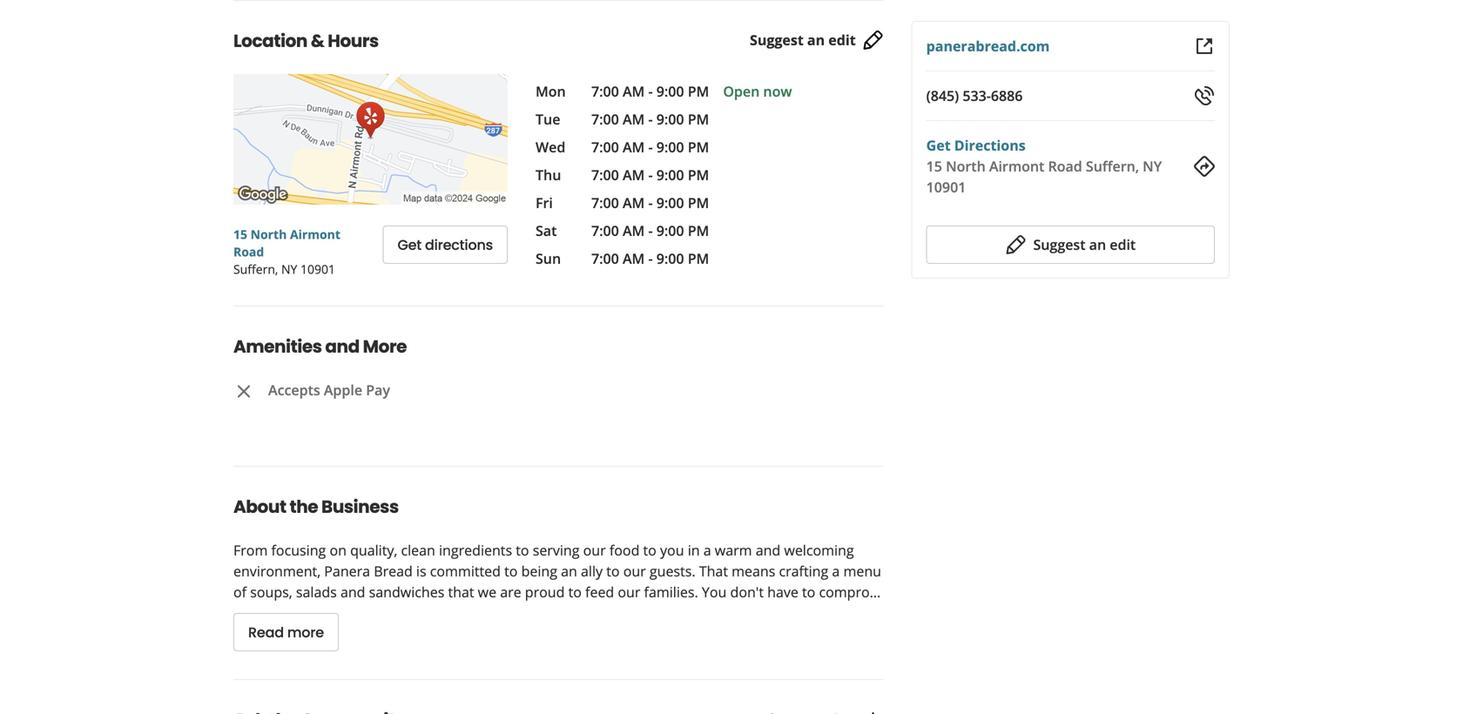 Task type: describe. For each thing, give the bounding box(es) containing it.
environment,
[[233, 562, 321, 580]]

&
[[311, 29, 324, 53]]

to left you at the left bottom
[[643, 541, 657, 560]]

location
[[233, 29, 307, 53]]

location & hours
[[233, 29, 379, 53]]

don't
[[730, 583, 764, 601]]

clean
[[401, 541, 435, 560]]

7:00 for sat
[[591, 221, 619, 240]]

proud
[[525, 583, 565, 601]]

suggest an edit inside button
[[1033, 235, 1136, 254]]

of
[[233, 583, 247, 601]]

more
[[363, 334, 407, 359]]

accepts apple pay
[[268, 381, 390, 399]]

about the business
[[233, 495, 399, 519]]

ny inside get directions 15 north airmont road suffern, ny 10901
[[1143, 157, 1162, 176]]

1 vertical spatial our
[[623, 562, 646, 580]]

amenities and more
[[233, 334, 407, 359]]

amenities and more element
[[206, 306, 891, 438]]

airmont inside 15 north airmont road suffern, ny 10901
[[290, 226, 341, 243]]

533-
[[963, 86, 991, 105]]

pm for thu
[[688, 165, 709, 184]]

- for thu
[[648, 165, 653, 184]]

9:00 for tue
[[657, 110, 684, 128]]

to right ally
[[606, 562, 620, 580]]

read
[[248, 623, 284, 642]]

7:00 for fri
[[591, 193, 619, 212]]

edit inside button
[[1110, 235, 1136, 254]]

suffern, inside 15 north airmont road suffern, ny 10901
[[233, 261, 278, 277]]

9:00 for sat
[[657, 221, 684, 240]]

15 inside get directions 15 north airmont road suffern, ny 10901
[[926, 157, 942, 176]]

ingredients
[[439, 541, 512, 560]]

get directions link
[[926, 136, 1026, 155]]

panerabread.com link
[[926, 37, 1050, 55]]

panera
[[324, 562, 370, 580]]

directions
[[425, 235, 493, 255]]

- for fri
[[648, 193, 653, 212]]

7:00 for mon
[[591, 82, 619, 101]]

1 vertical spatial and
[[756, 541, 781, 560]]

the
[[290, 495, 318, 519]]

2 vertical spatial and
[[341, 583, 365, 601]]

- for tue
[[648, 110, 653, 128]]

…
[[870, 583, 881, 601]]

welcoming
[[784, 541, 854, 560]]

read more
[[248, 623, 324, 642]]

an inside location & hours element
[[807, 31, 825, 49]]

location & hours element
[[206, 0, 912, 278]]

24 close v2 image
[[233, 381, 254, 402]]

you
[[702, 583, 727, 601]]

quality,
[[350, 541, 397, 560]]

suggest an edit button
[[926, 226, 1215, 264]]

focusing
[[271, 541, 326, 560]]

6886
[[991, 86, 1023, 105]]

pm for tue
[[688, 110, 709, 128]]

pm for sun
[[688, 249, 709, 268]]

are
[[500, 583, 521, 601]]

(845) 533-6886
[[926, 86, 1023, 105]]

7:00 am - 9:00 pm for mon
[[591, 82, 709, 101]]

7:00 am - 9:00 pm for thu
[[591, 165, 709, 184]]

24 pencil v2 image
[[1006, 234, 1026, 255]]

soups,
[[250, 583, 292, 601]]

on
[[330, 541, 347, 560]]

7:00 am - 9:00 pm for fri
[[591, 193, 709, 212]]

apple
[[324, 381, 362, 399]]

salads
[[296, 583, 337, 601]]

road inside 15 north airmont road suffern, ny 10901
[[233, 243, 264, 260]]

that
[[699, 562, 728, 580]]

north inside get directions 15 north airmont road suffern, ny 10901
[[946, 157, 986, 176]]

fri
[[536, 193, 553, 212]]

warm
[[715, 541, 752, 560]]

open now
[[723, 82, 792, 101]]

is
[[416, 562, 426, 580]]

am for thu
[[623, 165, 645, 184]]

in
[[688, 541, 700, 560]]

about the business element
[[206, 466, 884, 651]]

- for mon
[[648, 82, 653, 101]]

committed
[[430, 562, 501, 580]]

suggest an edit inside location & hours element
[[750, 31, 856, 49]]

mon
[[536, 82, 566, 101]]

have
[[767, 583, 799, 601]]

to up are
[[504, 562, 518, 580]]

7:00 am - 9:00 pm for sat
[[591, 221, 709, 240]]

bread
[[374, 562, 413, 580]]

amenities
[[233, 334, 322, 359]]

you
[[660, 541, 684, 560]]

airmont inside get directions 15 north airmont road suffern, ny 10901
[[989, 157, 1045, 176]]

24 add v2 image
[[863, 709, 884, 714]]

suffern, inside get directions 15 north airmont road suffern, ny 10901
[[1086, 157, 1139, 176]]

an inside button
[[1089, 235, 1106, 254]]



Task type: vqa. For each thing, say whether or not it's contained in the screenshot.
the '7:00 am - 9:00 pm' corresponding to Sun
yes



Task type: locate. For each thing, give the bounding box(es) containing it.
7:00 right thu
[[591, 165, 619, 184]]

7:00 right sun
[[591, 249, 619, 268]]

3 am from the top
[[623, 138, 645, 156]]

and down panera
[[341, 583, 365, 601]]

north inside 15 north airmont road suffern, ny 10901
[[251, 226, 287, 243]]

2 7:00 am - 9:00 pm from the top
[[591, 110, 709, 128]]

4 - from the top
[[648, 165, 653, 184]]

7:00 for wed
[[591, 138, 619, 156]]

9:00 for sun
[[657, 249, 684, 268]]

9:00 for thu
[[657, 165, 684, 184]]

0 vertical spatial a
[[704, 541, 711, 560]]

5 7:00 from the top
[[591, 193, 619, 212]]

1 horizontal spatial suggest
[[1033, 235, 1086, 254]]

get down (845)
[[926, 136, 951, 155]]

7 7:00 from the top
[[591, 249, 619, 268]]

1 horizontal spatial a
[[832, 562, 840, 580]]

4 am from the top
[[623, 165, 645, 184]]

an left ally
[[561, 562, 577, 580]]

6 7:00 am - 9:00 pm from the top
[[591, 221, 709, 240]]

1 horizontal spatial 15
[[926, 157, 942, 176]]

am for mon
[[623, 82, 645, 101]]

7 9:00 from the top
[[657, 249, 684, 268]]

9:00 for mon
[[657, 82, 684, 101]]

1 vertical spatial suffern,
[[233, 261, 278, 277]]

guests.
[[650, 562, 696, 580]]

suggest an edit up now
[[750, 31, 856, 49]]

4 pm from the top
[[688, 165, 709, 184]]

now
[[763, 82, 792, 101]]

7:00 right sat
[[591, 221, 619, 240]]

an inside 'from focusing on quality, clean ingredients to serving our food to you in a warm and welcoming environment, panera bread is committed to being an ally to our guests. that means crafting a menu of soups, salads and sandwiches that we are proud to feed our families. you don't have to compro …'
[[561, 562, 577, 580]]

wed
[[536, 138, 566, 156]]

- for wed
[[648, 138, 653, 156]]

a up compro
[[832, 562, 840, 580]]

7:00 right mon
[[591, 82, 619, 101]]

am for fri
[[623, 193, 645, 212]]

7:00 am - 9:00 pm for wed
[[591, 138, 709, 156]]

10901 inside 15 north airmont road suffern, ny 10901
[[301, 261, 335, 277]]

2 vertical spatial an
[[561, 562, 577, 580]]

0 vertical spatial 15
[[926, 157, 942, 176]]

7 pm from the top
[[688, 249, 709, 268]]

24 directions v2 image
[[1194, 156, 1215, 177]]

an right 24 pencil v2 image
[[1089, 235, 1106, 254]]

feed
[[585, 583, 614, 601]]

0 vertical spatial get
[[926, 136, 951, 155]]

0 horizontal spatial suffern,
[[233, 261, 278, 277]]

1 7:00 am - 9:00 pm from the top
[[591, 82, 709, 101]]

4 9:00 from the top
[[657, 165, 684, 184]]

24 phone v2 image
[[1194, 85, 1215, 106]]

15 inside 15 north airmont road suffern, ny 10901
[[233, 226, 247, 243]]

crafting
[[779, 562, 829, 580]]

sandwiches
[[369, 583, 444, 601]]

ally
[[581, 562, 603, 580]]

am for tue
[[623, 110, 645, 128]]

0 horizontal spatial 15
[[233, 226, 247, 243]]

1 horizontal spatial ny
[[1143, 157, 1162, 176]]

about
[[233, 495, 286, 519]]

our
[[583, 541, 606, 560], [623, 562, 646, 580], [618, 583, 641, 601]]

7:00 right wed
[[591, 138, 619, 156]]

7 7:00 am - 9:00 pm from the top
[[591, 249, 709, 268]]

2 pm from the top
[[688, 110, 709, 128]]

0 horizontal spatial road
[[233, 243, 264, 260]]

ny
[[1143, 157, 1162, 176], [281, 261, 297, 277]]

get for get directions
[[398, 235, 422, 255]]

0 vertical spatial suggest an edit
[[750, 31, 856, 49]]

1 pm from the top
[[688, 82, 709, 101]]

to down crafting
[[802, 583, 816, 601]]

1 vertical spatial suggest an edit
[[1033, 235, 1136, 254]]

1 horizontal spatial get
[[926, 136, 951, 155]]

suggest up now
[[750, 31, 804, 49]]

10901
[[926, 178, 966, 196], [301, 261, 335, 277]]

1 vertical spatial airmont
[[290, 226, 341, 243]]

suggest right 24 pencil v2 image
[[1033, 235, 1086, 254]]

6 pm from the top
[[688, 221, 709, 240]]

menu
[[844, 562, 881, 580]]

0 horizontal spatial 10901
[[301, 261, 335, 277]]

an left 24 pencil v2 icon
[[807, 31, 825, 49]]

0 horizontal spatial suggest an edit
[[750, 31, 856, 49]]

tue
[[536, 110, 560, 128]]

pm
[[688, 82, 709, 101], [688, 110, 709, 128], [688, 138, 709, 156], [688, 165, 709, 184], [688, 193, 709, 212], [688, 221, 709, 240], [688, 249, 709, 268]]

2 am from the top
[[623, 110, 645, 128]]

directions
[[954, 136, 1026, 155]]

6 - from the top
[[648, 221, 653, 240]]

1 vertical spatial an
[[1089, 235, 1106, 254]]

1 vertical spatial suggest
[[1033, 235, 1086, 254]]

0 horizontal spatial north
[[251, 226, 287, 243]]

0 vertical spatial edit
[[829, 31, 856, 49]]

0 horizontal spatial airmont
[[290, 226, 341, 243]]

2 - from the top
[[648, 110, 653, 128]]

1 vertical spatial edit
[[1110, 235, 1136, 254]]

3 9:00 from the top
[[657, 138, 684, 156]]

a
[[704, 541, 711, 560], [832, 562, 840, 580]]

and left more
[[325, 334, 360, 359]]

2 vertical spatial our
[[618, 583, 641, 601]]

more
[[287, 623, 324, 642]]

get
[[926, 136, 951, 155], [398, 235, 422, 255]]

an
[[807, 31, 825, 49], [1089, 235, 1106, 254], [561, 562, 577, 580]]

1 vertical spatial ny
[[281, 261, 297, 277]]

5 - from the top
[[648, 193, 653, 212]]

5 7:00 am - 9:00 pm from the top
[[591, 193, 709, 212]]

1 vertical spatial 10901
[[301, 261, 335, 277]]

1 9:00 from the top
[[657, 82, 684, 101]]

airmont
[[989, 157, 1045, 176], [290, 226, 341, 243]]

1 vertical spatial a
[[832, 562, 840, 580]]

suggest an edit right 24 pencil v2 image
[[1033, 235, 1136, 254]]

to up being
[[516, 541, 529, 560]]

7:00 right fri
[[591, 193, 619, 212]]

being
[[521, 562, 557, 580]]

1 vertical spatial north
[[251, 226, 287, 243]]

ny left 24 directions v2 image
[[1143, 157, 1162, 176]]

road inside get directions 15 north airmont road suffern, ny 10901
[[1048, 157, 1082, 176]]

1 horizontal spatial suffern,
[[1086, 157, 1139, 176]]

3 - from the top
[[648, 138, 653, 156]]

am for wed
[[623, 138, 645, 156]]

to left feed
[[568, 583, 582, 601]]

suggest an edit link
[[750, 30, 884, 51]]

edit
[[829, 31, 856, 49], [1110, 235, 1136, 254]]

business
[[321, 495, 399, 519]]

our right feed
[[618, 583, 641, 601]]

we
[[478, 583, 497, 601]]

1 vertical spatial 15
[[233, 226, 247, 243]]

6 am from the top
[[623, 221, 645, 240]]

road
[[1048, 157, 1082, 176], [233, 243, 264, 260]]

get left directions
[[398, 235, 422, 255]]

get directions
[[398, 235, 493, 255]]

24 pencil v2 image
[[863, 30, 884, 51]]

9:00 for wed
[[657, 138, 684, 156]]

suggest inside button
[[1033, 235, 1086, 254]]

thu
[[536, 165, 561, 184]]

0 vertical spatial and
[[325, 334, 360, 359]]

and up 'means' in the bottom right of the page
[[756, 541, 781, 560]]

0 horizontal spatial edit
[[829, 31, 856, 49]]

1 7:00 from the top
[[591, 82, 619, 101]]

0 horizontal spatial a
[[704, 541, 711, 560]]

am for sat
[[623, 221, 645, 240]]

am
[[623, 82, 645, 101], [623, 110, 645, 128], [623, 138, 645, 156], [623, 165, 645, 184], [623, 193, 645, 212], [623, 221, 645, 240], [623, 249, 645, 268]]

0 horizontal spatial an
[[561, 562, 577, 580]]

pay
[[366, 381, 390, 399]]

suggest
[[750, 31, 804, 49], [1033, 235, 1086, 254]]

our up ally
[[583, 541, 606, 560]]

ny inside 15 north airmont road suffern, ny 10901
[[281, 261, 297, 277]]

to
[[516, 541, 529, 560], [643, 541, 657, 560], [504, 562, 518, 580], [606, 562, 620, 580], [568, 583, 582, 601], [802, 583, 816, 601]]

15 north airmont road suffern, ny 10901
[[233, 226, 341, 277]]

7:00 for tue
[[591, 110, 619, 128]]

7:00 right the tue
[[591, 110, 619, 128]]

means
[[732, 562, 775, 580]]

hours
[[328, 29, 379, 53]]

-
[[648, 82, 653, 101], [648, 110, 653, 128], [648, 138, 653, 156], [648, 165, 653, 184], [648, 193, 653, 212], [648, 221, 653, 240], [648, 249, 653, 268]]

pm for sat
[[688, 221, 709, 240]]

3 7:00 from the top
[[591, 138, 619, 156]]

6 9:00 from the top
[[657, 221, 684, 240]]

1 horizontal spatial airmont
[[989, 157, 1045, 176]]

read more button
[[233, 613, 339, 651]]

0 horizontal spatial get
[[398, 235, 422, 255]]

from focusing on quality, clean ingredients to serving our food to you in a warm and welcoming environment, panera bread is committed to being an ally to our guests. that means crafting a menu of soups, salads and sandwiches that we are proud to feed our families. you don't have to compro …
[[233, 541, 881, 601]]

0 vertical spatial an
[[807, 31, 825, 49]]

0 vertical spatial suggest
[[750, 31, 804, 49]]

1 horizontal spatial suggest an edit
[[1033, 235, 1136, 254]]

10901 down 15 north airmont road link
[[301, 261, 335, 277]]

1 horizontal spatial north
[[946, 157, 986, 176]]

pm for wed
[[688, 138, 709, 156]]

compro
[[819, 583, 870, 601]]

- for sun
[[648, 249, 653, 268]]

2 9:00 from the top
[[657, 110, 684, 128]]

7:00 for sun
[[591, 249, 619, 268]]

2 horizontal spatial an
[[1089, 235, 1106, 254]]

1 horizontal spatial an
[[807, 31, 825, 49]]

get directions 15 north airmont road suffern, ny 10901
[[926, 136, 1162, 196]]

7 am from the top
[[623, 249, 645, 268]]

0 vertical spatial our
[[583, 541, 606, 560]]

1 horizontal spatial 10901
[[926, 178, 966, 196]]

10901 inside get directions 15 north airmont road suffern, ny 10901
[[926, 178, 966, 196]]

1 - from the top
[[648, 82, 653, 101]]

5 pm from the top
[[688, 193, 709, 212]]

pm for mon
[[688, 82, 709, 101]]

ny down 15 north airmont road link
[[281, 261, 297, 277]]

0 vertical spatial north
[[946, 157, 986, 176]]

7 - from the top
[[648, 249, 653, 268]]

accepts
[[268, 381, 320, 399]]

map image
[[233, 74, 508, 205]]

sun
[[536, 249, 561, 268]]

15 north airmont road link
[[233, 226, 341, 260]]

get for get directions 15 north airmont road suffern, ny 10901
[[926, 136, 951, 155]]

our down food
[[623, 562, 646, 580]]

1 vertical spatial road
[[233, 243, 264, 260]]

1 horizontal spatial edit
[[1110, 235, 1136, 254]]

3 pm from the top
[[688, 138, 709, 156]]

0 vertical spatial ny
[[1143, 157, 1162, 176]]

serving
[[533, 541, 580, 560]]

that
[[448, 583, 474, 601]]

suffern,
[[1086, 157, 1139, 176], [233, 261, 278, 277]]

7:00 am - 9:00 pm
[[591, 82, 709, 101], [591, 110, 709, 128], [591, 138, 709, 156], [591, 165, 709, 184], [591, 193, 709, 212], [591, 221, 709, 240], [591, 249, 709, 268]]

5 am from the top
[[623, 193, 645, 212]]

7:00 am - 9:00 pm for tue
[[591, 110, 709, 128]]

0 vertical spatial 10901
[[926, 178, 966, 196]]

9:00 for fri
[[657, 193, 684, 212]]

2 7:00 from the top
[[591, 110, 619, 128]]

1 horizontal spatial road
[[1048, 157, 1082, 176]]

food
[[610, 541, 640, 560]]

10901 down get directions link
[[926, 178, 966, 196]]

sat
[[536, 221, 557, 240]]

edit inside location & hours element
[[829, 31, 856, 49]]

am for sun
[[623, 249, 645, 268]]

get inside get directions 15 north airmont road suffern, ny 10901
[[926, 136, 951, 155]]

4 7:00 am - 9:00 pm from the top
[[591, 165, 709, 184]]

from
[[233, 541, 268, 560]]

- for sat
[[648, 221, 653, 240]]

7:00
[[591, 82, 619, 101], [591, 110, 619, 128], [591, 138, 619, 156], [591, 165, 619, 184], [591, 193, 619, 212], [591, 221, 619, 240], [591, 249, 619, 268]]

6 7:00 from the top
[[591, 221, 619, 240]]

0 horizontal spatial suggest
[[750, 31, 804, 49]]

7:00 for thu
[[591, 165, 619, 184]]

24 external link v2 image
[[1194, 36, 1215, 57]]

north
[[946, 157, 986, 176], [251, 226, 287, 243]]

0 vertical spatial airmont
[[989, 157, 1045, 176]]

0 horizontal spatial ny
[[281, 261, 297, 277]]

5 9:00 from the top
[[657, 193, 684, 212]]

suggest inside location & hours element
[[750, 31, 804, 49]]

a right in
[[704, 541, 711, 560]]

15
[[926, 157, 942, 176], [233, 226, 247, 243]]

panerabread.com
[[926, 37, 1050, 55]]

open
[[723, 82, 760, 101]]

4 7:00 from the top
[[591, 165, 619, 184]]

3 7:00 am - 9:00 pm from the top
[[591, 138, 709, 156]]

suggest an edit
[[750, 31, 856, 49], [1033, 235, 1136, 254]]

get inside location & hours element
[[398, 235, 422, 255]]

7:00 am - 9:00 pm for sun
[[591, 249, 709, 268]]

1 am from the top
[[623, 82, 645, 101]]

0 vertical spatial suffern,
[[1086, 157, 1139, 176]]

families.
[[644, 583, 698, 601]]

get directions link
[[383, 226, 508, 264]]

0 vertical spatial road
[[1048, 157, 1082, 176]]

1 vertical spatial get
[[398, 235, 422, 255]]

pm for fri
[[688, 193, 709, 212]]

(845)
[[926, 86, 959, 105]]



